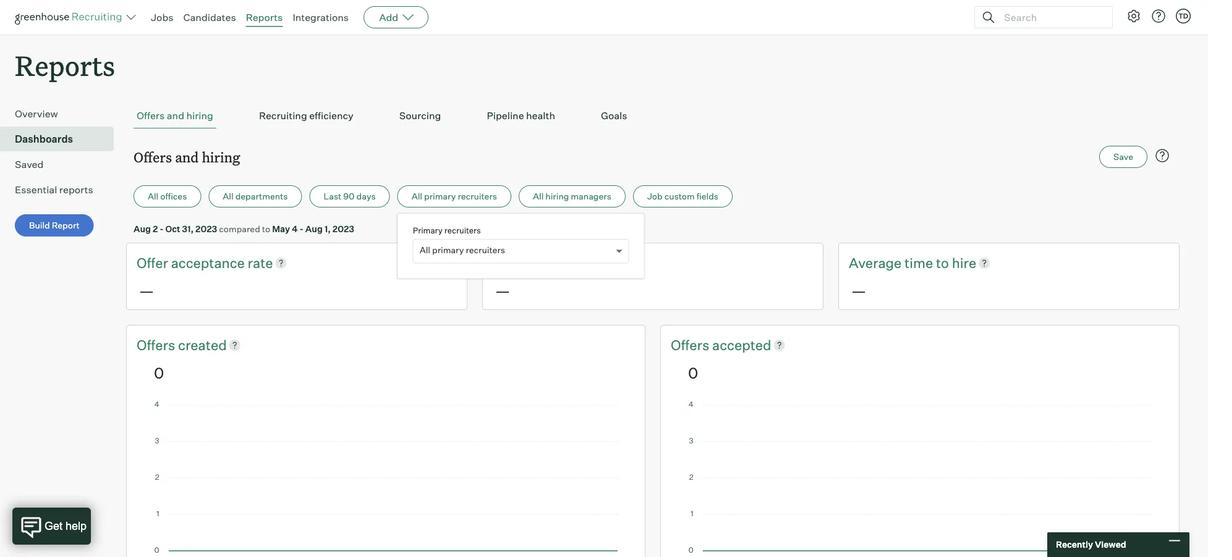 Task type: locate. For each thing, give the bounding box(es) containing it.
aug left 2
[[134, 224, 151, 235]]

all offices button
[[134, 186, 201, 208]]

time
[[549, 255, 577, 272], [905, 255, 933, 272]]

integrations
[[293, 11, 349, 24]]

primary down primary recruiters
[[432, 245, 464, 256]]

average link for hire
[[849, 254, 905, 273]]

0 horizontal spatial average
[[493, 255, 546, 272]]

to for hire
[[936, 255, 949, 272]]

offer link
[[137, 254, 171, 273]]

1 horizontal spatial offers link
[[671, 336, 712, 355]]

1 horizontal spatial average link
[[849, 254, 905, 273]]

1 horizontal spatial reports
[[246, 11, 283, 24]]

1 average link from the left
[[493, 254, 549, 273]]

to link
[[580, 254, 596, 273], [936, 254, 952, 273]]

goals
[[601, 110, 627, 122]]

2 horizontal spatial to
[[936, 255, 949, 272]]

hiring inside all hiring managers button
[[546, 191, 569, 202]]

xychart image for created
[[154, 402, 618, 558]]

2 vertical spatial hiring
[[546, 191, 569, 202]]

to left may
[[262, 224, 270, 235]]

1 time from the left
[[549, 255, 577, 272]]

recruiters up primary recruiters
[[458, 191, 497, 202]]

2 2023 from the left
[[333, 224, 354, 235]]

1 horizontal spatial time link
[[905, 254, 936, 273]]

recruiters down all primary recruiters button
[[444, 226, 481, 235]]

offers and hiring inside button
[[137, 110, 213, 122]]

0 horizontal spatial -
[[160, 224, 164, 235]]

rate link
[[248, 254, 273, 273]]

hiring inside offers and hiring button
[[186, 110, 213, 122]]

0 vertical spatial recruiters
[[458, 191, 497, 202]]

2 average from the left
[[849, 255, 902, 272]]

hire link
[[952, 254, 977, 273]]

2 aug from the left
[[305, 224, 323, 235]]

average link for fill
[[493, 254, 549, 273]]

— for fill
[[495, 282, 510, 300]]

average for hire
[[849, 255, 902, 272]]

all for all primary recruiters button
[[412, 191, 422, 202]]

acceptance link
[[171, 254, 248, 273]]

1 horizontal spatial time
[[905, 255, 933, 272]]

1 0 from the left
[[154, 364, 164, 382]]

0 vertical spatial offers and hiring
[[137, 110, 213, 122]]

saved
[[15, 158, 43, 171]]

offers and hiring
[[137, 110, 213, 122], [134, 148, 240, 166]]

- right 2
[[160, 224, 164, 235]]

all primary recruiters down primary recruiters
[[420, 245, 505, 256]]

build report button
[[15, 215, 94, 237]]

0 horizontal spatial 0
[[154, 364, 164, 382]]

acceptance
[[171, 255, 245, 272]]

2 xychart image from the left
[[688, 402, 1152, 558]]

job
[[647, 191, 663, 202]]

— for hire
[[852, 282, 866, 300]]

1 offers link from the left
[[137, 336, 178, 355]]

all for all hiring managers button
[[533, 191, 544, 202]]

pipeline
[[487, 110, 524, 122]]

primary
[[413, 226, 443, 235]]

all primary recruiters
[[412, 191, 497, 202], [420, 245, 505, 256]]

primary up primary recruiters
[[424, 191, 456, 202]]

1 vertical spatial recruiters
[[444, 226, 481, 235]]

all
[[148, 191, 158, 202], [223, 191, 234, 202], [412, 191, 422, 202], [533, 191, 544, 202], [420, 245, 430, 256]]

2023
[[195, 224, 217, 235], [333, 224, 354, 235]]

all for all departments button at the top left of page
[[223, 191, 234, 202]]

0 horizontal spatial offers link
[[137, 336, 178, 355]]

all primary recruiters up primary recruiters
[[412, 191, 497, 202]]

managers
[[571, 191, 612, 202]]

—
[[139, 282, 154, 300], [495, 282, 510, 300], [852, 282, 866, 300]]

1 to link from the left
[[580, 254, 596, 273]]

offers link for accepted
[[671, 336, 712, 355]]

dashboards
[[15, 133, 73, 145]]

1 vertical spatial and
[[175, 148, 199, 166]]

recruiters
[[458, 191, 497, 202], [444, 226, 481, 235], [466, 245, 505, 256]]

configure image
[[1127, 9, 1142, 24]]

all primary recruiters button
[[398, 186, 511, 208]]

0 horizontal spatial time link
[[549, 254, 580, 273]]

1 horizontal spatial 0
[[688, 364, 698, 382]]

all left the departments
[[223, 191, 234, 202]]

and
[[167, 110, 184, 122], [175, 148, 199, 166]]

0 horizontal spatial average time to
[[493, 255, 596, 272]]

1 time link from the left
[[549, 254, 580, 273]]

1 horizontal spatial -
[[300, 224, 304, 235]]

0 horizontal spatial reports
[[15, 47, 115, 83]]

time link for hire
[[905, 254, 936, 273]]

primary inside button
[[424, 191, 456, 202]]

1 horizontal spatial to
[[580, 255, 593, 272]]

0
[[154, 364, 164, 382], [688, 364, 698, 382]]

all left offices
[[148, 191, 158, 202]]

recruiters inside button
[[458, 191, 497, 202]]

reports
[[246, 11, 283, 24], [15, 47, 115, 83]]

0 horizontal spatial —
[[139, 282, 154, 300]]

average for fill
[[493, 255, 546, 272]]

all up 'primary'
[[412, 191, 422, 202]]

xychart image
[[154, 402, 618, 558], [688, 402, 1152, 558]]

xychart image for accepted
[[688, 402, 1152, 558]]

1 horizontal spatial aug
[[305, 224, 323, 235]]

0 vertical spatial hiring
[[186, 110, 213, 122]]

faq image
[[1155, 149, 1170, 163]]

all hiring managers
[[533, 191, 612, 202]]

reports down greenhouse recruiting image
[[15, 47, 115, 83]]

time link
[[549, 254, 580, 273], [905, 254, 936, 273]]

1 horizontal spatial average time to
[[849, 255, 952, 272]]

time link left hire link
[[905, 254, 936, 273]]

fill
[[596, 255, 611, 272]]

days
[[357, 191, 376, 202]]

aug left the 1,
[[305, 224, 323, 235]]

0 for accepted
[[688, 364, 698, 382]]

2 offers link from the left
[[671, 336, 712, 355]]

1 average time to from the left
[[493, 255, 596, 272]]

3 — from the left
[[852, 282, 866, 300]]

tab list
[[134, 103, 1173, 129]]

offers link
[[137, 336, 178, 355], [671, 336, 712, 355]]

2 average time to from the left
[[849, 255, 952, 272]]

0 horizontal spatial to link
[[580, 254, 596, 273]]

0 horizontal spatial time
[[549, 255, 577, 272]]

oct
[[165, 224, 180, 235]]

- right the 4 at top left
[[300, 224, 304, 235]]

time left fill at top
[[549, 255, 577, 272]]

fields
[[697, 191, 719, 202]]

time link left 'fill' link
[[549, 254, 580, 273]]

td
[[1179, 12, 1189, 20]]

0 vertical spatial reports
[[246, 11, 283, 24]]

1 horizontal spatial 2023
[[333, 224, 354, 235]]

0 horizontal spatial average link
[[493, 254, 549, 273]]

offers
[[137, 110, 165, 122], [134, 148, 172, 166], [137, 337, 178, 354], [671, 337, 712, 354]]

all offices
[[148, 191, 187, 202]]

accepted link
[[712, 336, 772, 355]]

to left 'hire'
[[936, 255, 949, 272]]

4
[[292, 224, 298, 235]]

jobs link
[[151, 11, 173, 24]]

aug
[[134, 224, 151, 235], [305, 224, 323, 235]]

time left 'hire'
[[905, 255, 933, 272]]

1 horizontal spatial to link
[[936, 254, 952, 273]]

jobs
[[151, 11, 173, 24]]

reports right candidates link
[[246, 11, 283, 24]]

0 horizontal spatial 2023
[[195, 224, 217, 235]]

primary
[[424, 191, 456, 202], [432, 245, 464, 256]]

viewed
[[1095, 540, 1127, 551]]

job custom fields button
[[633, 186, 733, 208]]

2023 right the 1,
[[333, 224, 354, 235]]

90
[[343, 191, 355, 202]]

2 — from the left
[[495, 282, 510, 300]]

2 vertical spatial recruiters
[[466, 245, 505, 256]]

2 average link from the left
[[849, 254, 905, 273]]

tab list containing offers and hiring
[[134, 103, 1173, 129]]

aug 2 - oct 31, 2023 compared to may 4 - aug 1, 2023
[[134, 224, 354, 235]]

all departments
[[223, 191, 288, 202]]

0 horizontal spatial aug
[[134, 224, 151, 235]]

average link
[[493, 254, 549, 273], [849, 254, 905, 273]]

0 horizontal spatial xychart image
[[154, 402, 618, 558]]

1 horizontal spatial xychart image
[[688, 402, 1152, 558]]

average time to
[[493, 255, 596, 272], [849, 255, 952, 272]]

2023 right 31,
[[195, 224, 217, 235]]

1 xychart image from the left
[[154, 402, 618, 558]]

recruiters down primary recruiters
[[466, 245, 505, 256]]

2 time link from the left
[[905, 254, 936, 273]]

to link for fill
[[580, 254, 596, 273]]

to
[[262, 224, 270, 235], [580, 255, 593, 272], [936, 255, 949, 272]]

essential
[[15, 184, 57, 196]]

2 0 from the left
[[688, 364, 698, 382]]

all for the all offices button at left
[[148, 191, 158, 202]]

to left fill at top
[[580, 255, 593, 272]]

save
[[1114, 152, 1134, 162]]

0 vertical spatial and
[[167, 110, 184, 122]]

0 vertical spatial primary
[[424, 191, 456, 202]]

sourcing
[[399, 110, 441, 122]]

2 horizontal spatial —
[[852, 282, 866, 300]]

overview link
[[15, 106, 109, 121]]

0 vertical spatial all primary recruiters
[[412, 191, 497, 202]]

td button
[[1174, 6, 1194, 26]]

average time to for hire
[[849, 255, 952, 272]]

2 to link from the left
[[936, 254, 952, 273]]

1 horizontal spatial —
[[495, 282, 510, 300]]

1 horizontal spatial average
[[849, 255, 902, 272]]

2 time from the left
[[905, 255, 933, 272]]

hiring
[[186, 110, 213, 122], [202, 148, 240, 166], [546, 191, 569, 202]]

all left managers
[[533, 191, 544, 202]]

created link
[[178, 336, 227, 355]]

1 average from the left
[[493, 255, 546, 272]]

created
[[178, 337, 227, 354]]



Task type: describe. For each thing, give the bounding box(es) containing it.
health
[[526, 110, 555, 122]]

rate
[[248, 255, 273, 272]]

last
[[324, 191, 342, 202]]

all primary recruiters inside all primary recruiters button
[[412, 191, 497, 202]]

save button
[[1100, 146, 1148, 168]]

recruiting efficiency button
[[256, 103, 357, 129]]

pipeline health
[[487, 110, 555, 122]]

1 vertical spatial hiring
[[202, 148, 240, 166]]

overview
[[15, 108, 58, 120]]

custom
[[665, 191, 695, 202]]

td button
[[1176, 9, 1191, 24]]

saved link
[[15, 157, 109, 172]]

offers inside button
[[137, 110, 165, 122]]

primary recruiters
[[413, 226, 481, 235]]

1 vertical spatial primary
[[432, 245, 464, 256]]

candidates link
[[183, 11, 236, 24]]

offer
[[137, 255, 168, 272]]

offers and hiring button
[[134, 103, 216, 129]]

efficiency
[[309, 110, 354, 122]]

recruiting efficiency
[[259, 110, 354, 122]]

average time to for fill
[[493, 255, 596, 272]]

to for fill
[[580, 255, 593, 272]]

1 2023 from the left
[[195, 224, 217, 235]]

dashboards link
[[15, 132, 109, 147]]

report
[[52, 220, 80, 231]]

time link for fill
[[549, 254, 580, 273]]

add button
[[364, 6, 429, 28]]

0 horizontal spatial to
[[262, 224, 270, 235]]

sourcing button
[[396, 103, 444, 129]]

2
[[153, 224, 158, 235]]

to link for hire
[[936, 254, 952, 273]]

reports
[[59, 184, 93, 196]]

compared
[[219, 224, 260, 235]]

accepted
[[712, 337, 772, 354]]

and inside offers and hiring button
[[167, 110, 184, 122]]

recently viewed
[[1056, 540, 1127, 551]]

last 90 days
[[324, 191, 376, 202]]

add
[[379, 11, 398, 24]]

build report
[[29, 220, 80, 231]]

all departments button
[[209, 186, 302, 208]]

hire
[[952, 255, 977, 272]]

recruiting
[[259, 110, 307, 122]]

last 90 days button
[[310, 186, 390, 208]]

integrations link
[[293, 11, 349, 24]]

essential reports link
[[15, 183, 109, 197]]

offer acceptance
[[137, 255, 248, 272]]

1 aug from the left
[[134, 224, 151, 235]]

offices
[[160, 191, 187, 202]]

2 - from the left
[[300, 224, 304, 235]]

1 — from the left
[[139, 282, 154, 300]]

31,
[[182, 224, 194, 235]]

fill link
[[596, 254, 611, 273]]

reports link
[[246, 11, 283, 24]]

greenhouse recruiting image
[[15, 10, 126, 25]]

offers link for created
[[137, 336, 178, 355]]

1 vertical spatial offers and hiring
[[134, 148, 240, 166]]

1 vertical spatial reports
[[15, 47, 115, 83]]

all down 'primary'
[[420, 245, 430, 256]]

1 - from the left
[[160, 224, 164, 235]]

time for hire
[[905, 255, 933, 272]]

1 vertical spatial all primary recruiters
[[420, 245, 505, 256]]

may
[[272, 224, 290, 235]]

goals button
[[598, 103, 630, 129]]

build
[[29, 220, 50, 231]]

time for fill
[[549, 255, 577, 272]]

all hiring managers button
[[519, 186, 626, 208]]

pipeline health button
[[484, 103, 558, 129]]

departments
[[235, 191, 288, 202]]

essential reports
[[15, 184, 93, 196]]

candidates
[[183, 11, 236, 24]]

1,
[[325, 224, 331, 235]]

Search text field
[[1001, 8, 1101, 26]]

0 for created
[[154, 364, 164, 382]]

recently
[[1056, 540, 1093, 551]]

job custom fields
[[647, 191, 719, 202]]



Task type: vqa. For each thing, say whether or not it's contained in the screenshot.
data to the left
no



